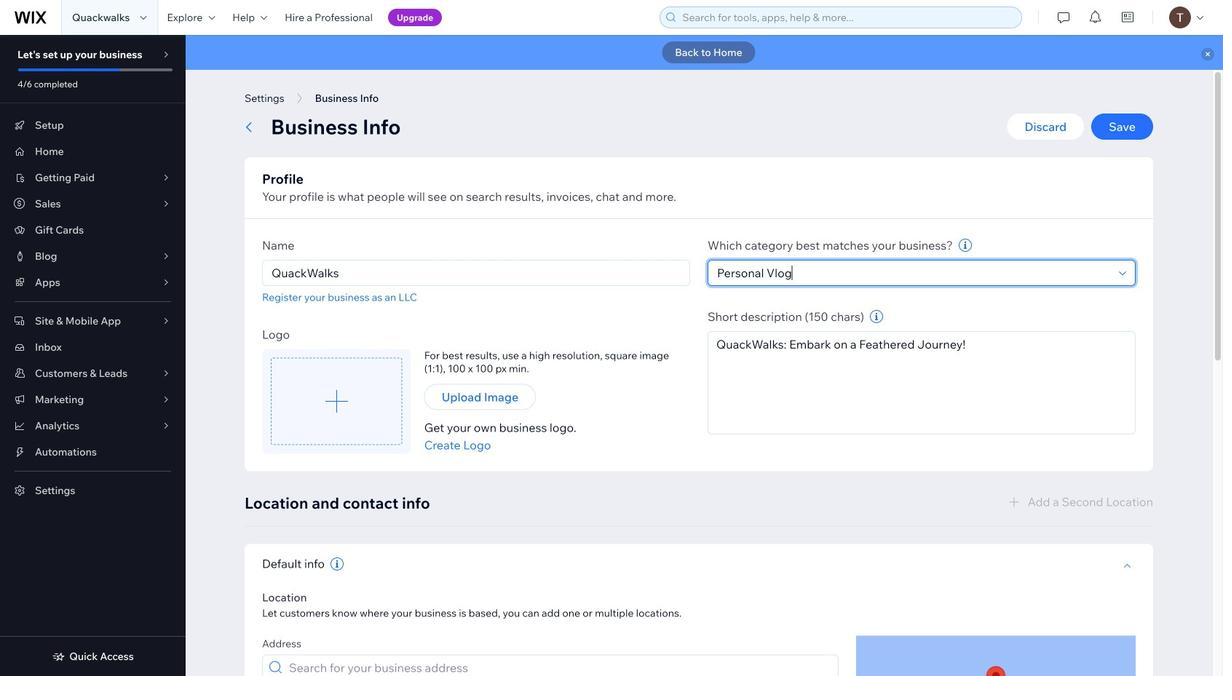Task type: describe. For each thing, give the bounding box(es) containing it.
Type your business name (e.g., Amy's Shoes) field
[[267, 261, 685, 285]]

Search for tools, apps, help & more... field
[[678, 7, 1018, 28]]

Enter your business or website type field
[[713, 261, 1115, 285]]



Task type: locate. For each thing, give the bounding box(es) containing it.
Describe your business here. What makes it great? Use short catchy text to tell people what you do or offer. text field
[[708, 331, 1136, 435]]

alert
[[186, 35, 1223, 70]]

Search for your business address field
[[285, 656, 834, 677]]

map region
[[856, 636, 1136, 677]]

sidebar element
[[0, 35, 186, 677]]



Task type: vqa. For each thing, say whether or not it's contained in the screenshot.
Day
no



